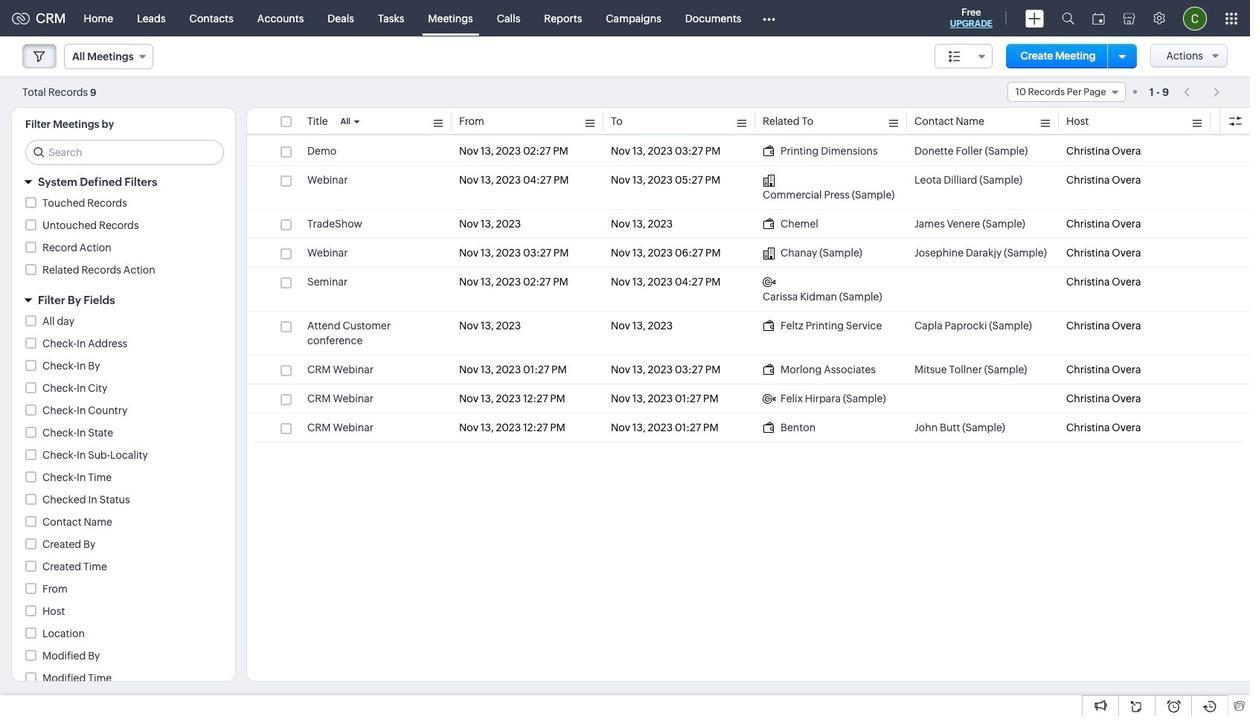 Task type: vqa. For each thing, say whether or not it's contained in the screenshot.
the right Edit
no



Task type: describe. For each thing, give the bounding box(es) containing it.
profile image
[[1183, 6, 1207, 30]]

create menu image
[[1026, 9, 1044, 27]]

none field size
[[935, 44, 993, 68]]

size image
[[949, 50, 961, 63]]

Other Modules field
[[754, 6, 786, 30]]

calendar image
[[1093, 12, 1105, 24]]

profile element
[[1174, 0, 1216, 36]]



Task type: locate. For each thing, give the bounding box(es) containing it.
logo image
[[12, 12, 30, 24]]

None field
[[64, 44, 153, 69], [935, 44, 993, 68], [1007, 82, 1126, 102], [64, 44, 153, 69], [1007, 82, 1126, 102]]

create menu element
[[1017, 0, 1053, 36]]

search element
[[1053, 0, 1084, 36]]

row group
[[247, 137, 1250, 443]]

Search text field
[[26, 141, 223, 164]]

navigation
[[1177, 81, 1228, 103]]

search image
[[1062, 12, 1075, 25]]



